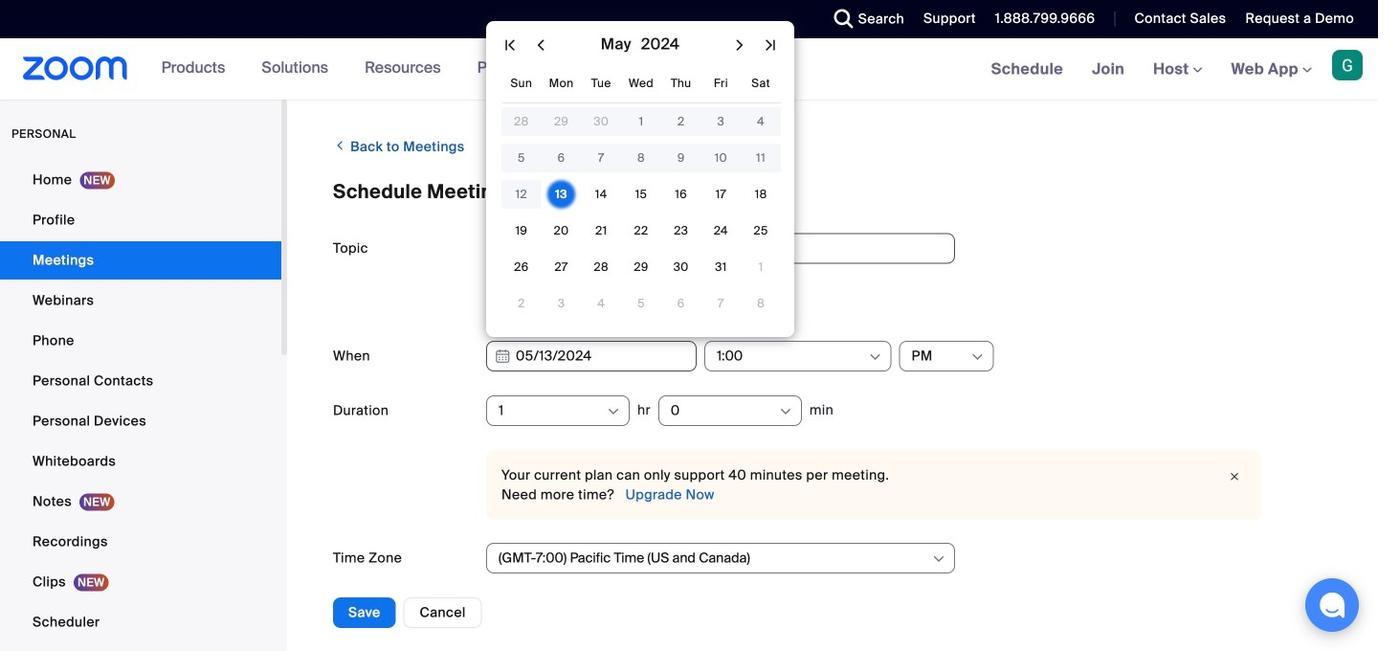 Task type: locate. For each thing, give the bounding box(es) containing it.
show options image
[[868, 349, 883, 365], [778, 404, 794, 419]]

personal menu menu
[[0, 161, 281, 651]]

zoom logo image
[[23, 56, 128, 80]]

banner
[[0, 38, 1379, 101]]

My Meeting text field
[[486, 233, 955, 264]]

next month,june 2024 image
[[729, 34, 752, 56]]

1 horizontal spatial show options image
[[868, 349, 883, 365]]

show options image down select start time text field on the bottom of the page
[[778, 404, 794, 419]]

close image
[[1224, 467, 1247, 486]]

previous year,may 2023 image
[[499, 34, 522, 56]]

show options image right select start time text field on the bottom of the page
[[868, 349, 883, 365]]

0 horizontal spatial show options image
[[778, 404, 794, 419]]

next year,may 2025 image
[[759, 34, 782, 56]]



Task type: vqa. For each thing, say whether or not it's contained in the screenshot.
the bottommost Show options image
yes



Task type: describe. For each thing, give the bounding box(es) containing it.
0 vertical spatial show options image
[[868, 349, 883, 365]]

show options image
[[606, 404, 621, 419]]

previous month,april 2024 image
[[529, 34, 552, 56]]

meetings navigation
[[977, 38, 1379, 101]]

add image
[[486, 296, 500, 309]]

select time zone text field
[[499, 544, 931, 573]]

select start time text field
[[717, 342, 867, 371]]

open chat image
[[1319, 592, 1346, 618]]

choose date text field
[[486, 341, 697, 371]]

product information navigation
[[128, 38, 604, 100]]

left image
[[333, 136, 347, 155]]

1 vertical spatial show options image
[[778, 404, 794, 419]]



